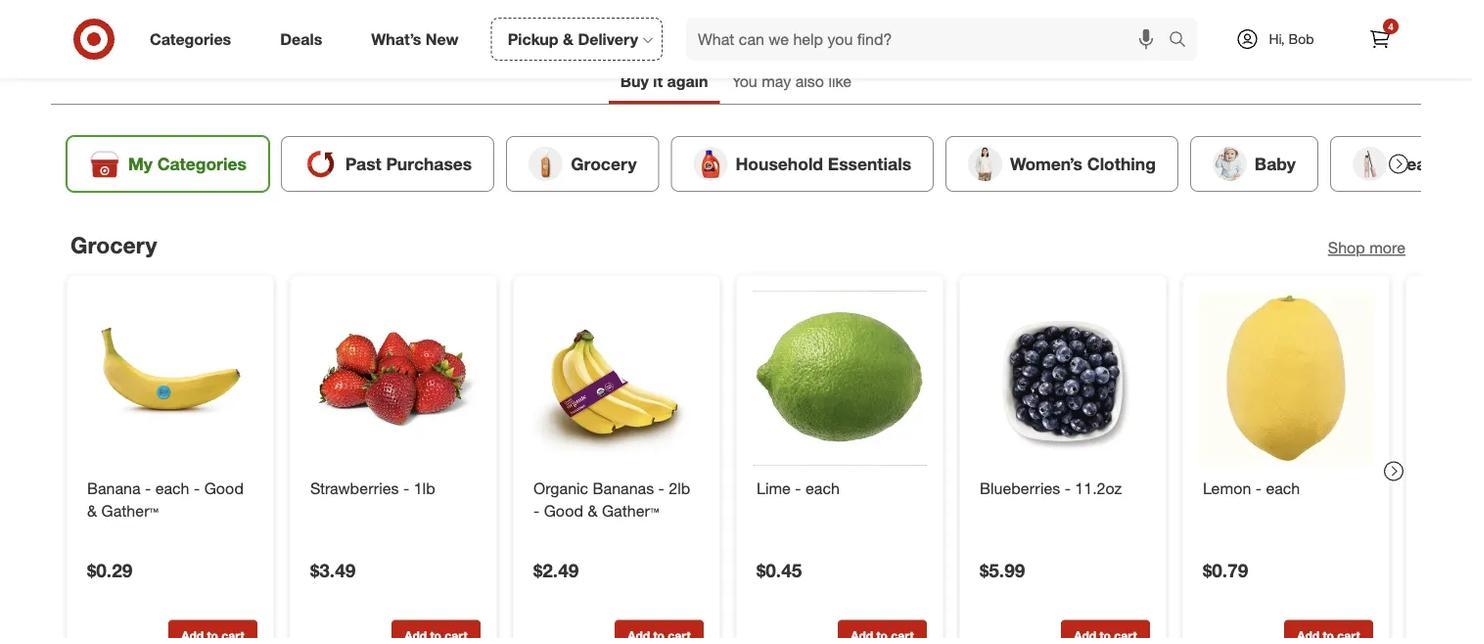 Task type: locate. For each thing, give the bounding box(es) containing it.
gather™ inside the banana - each - good & gather™
[[101, 501, 158, 520]]

lemon - each link
[[1203, 477, 1370, 500]]

gather™ inside organic bananas - 2lb - good & gather™
[[602, 501, 659, 520]]

1 vertical spatial grocery
[[70, 231, 157, 258]]

1 horizontal spatial gather™
[[602, 501, 659, 520]]

each for $0.29
[[155, 479, 189, 498]]

you may also like
[[732, 72, 852, 91]]

categories
[[150, 29, 231, 49], [157, 153, 247, 174]]

baby button
[[1190, 136, 1318, 192]]

0 horizontal spatial grocery
[[70, 231, 157, 258]]

gather™
[[101, 501, 158, 520], [602, 501, 659, 520]]

each right banana
[[155, 479, 189, 498]]

pickup & delivery
[[508, 29, 638, 49]]

you may also like link
[[720, 63, 864, 104]]

purchases
[[386, 153, 472, 174]]

grocery
[[571, 153, 637, 174], [70, 231, 157, 258]]

good inside organic bananas - 2lb - good & gather™
[[544, 501, 583, 520]]

1 vertical spatial categories
[[157, 153, 247, 174]]

0 horizontal spatial good
[[204, 479, 244, 498]]

blueberries
[[980, 479, 1060, 498]]

hi, bob
[[1269, 30, 1314, 47]]

& right pickup
[[563, 29, 574, 49]]

gather™ down bananas
[[602, 501, 659, 520]]

buy it again
[[620, 72, 708, 91]]

1 gather™ from the left
[[101, 501, 158, 520]]

grocery down my
[[70, 231, 157, 258]]

each right lime
[[806, 479, 840, 498]]

clothing
[[1087, 153, 1156, 174]]

4 link
[[1359, 18, 1402, 61]]

my categories button
[[67, 136, 269, 192]]

1 horizontal spatial good
[[544, 501, 583, 520]]

1 horizontal spatial each
[[806, 479, 840, 498]]

strawberries
[[310, 479, 399, 498]]

0 horizontal spatial &
[[87, 501, 97, 520]]

deals link
[[264, 18, 347, 61]]

may
[[762, 72, 791, 91]]

3 each from the left
[[1266, 479, 1300, 498]]

what's new link
[[355, 18, 483, 61]]

2 gather™ from the left
[[602, 501, 659, 520]]

0 horizontal spatial each
[[155, 479, 189, 498]]

0 vertical spatial categories
[[150, 29, 231, 49]]

$3.49
[[310, 560, 356, 582]]

&
[[563, 29, 574, 49], [87, 501, 97, 520], [588, 501, 598, 520]]

organic
[[534, 479, 589, 498]]

each
[[155, 479, 189, 498], [806, 479, 840, 498], [1266, 479, 1300, 498]]

each inside the banana - each - good & gather™
[[155, 479, 189, 498]]

-
[[145, 479, 151, 498], [194, 479, 200, 498], [403, 479, 409, 498], [658, 479, 665, 498], [795, 479, 801, 498], [1065, 479, 1071, 498], [1256, 479, 1262, 498], [534, 501, 540, 520]]

each for $0.45
[[806, 479, 840, 498]]

past purchases button
[[281, 136, 495, 192]]

new
[[426, 29, 459, 49]]

0 vertical spatial good
[[204, 479, 244, 498]]

11.2oz
[[1075, 479, 1122, 498]]

4
[[1388, 20, 1394, 32]]

bananas
[[593, 479, 654, 498]]

blueberries - 11.2oz link
[[980, 477, 1146, 500]]

lemon - each image
[[1199, 291, 1373, 466], [1199, 291, 1373, 466]]

0 horizontal spatial gather™
[[101, 501, 158, 520]]

good
[[204, 479, 244, 498], [544, 501, 583, 520]]

strawberries - 1lb
[[310, 479, 435, 498]]

like
[[829, 72, 852, 91]]

$2.49
[[534, 560, 579, 582]]

gather™ down banana
[[101, 501, 158, 520]]

my
[[128, 153, 153, 174]]

banana - each - good & gather™ image
[[83, 291, 257, 466], [83, 291, 257, 466]]

each right lemon
[[1266, 479, 1300, 498]]

0 vertical spatial grocery
[[571, 153, 637, 174]]

more
[[1370, 238, 1406, 257]]

1 each from the left
[[155, 479, 189, 498]]

& down banana
[[87, 501, 97, 520]]

strawberries - 1lb image
[[306, 291, 481, 466], [306, 291, 481, 466]]

household
[[736, 153, 823, 174]]

each inside lime - each link
[[806, 479, 840, 498]]

hi,
[[1269, 30, 1285, 47]]

lemon - each
[[1203, 479, 1300, 498]]

lime - each image
[[753, 291, 927, 466], [753, 291, 927, 466]]

What can we help you find? suggestions appear below search field
[[686, 18, 1174, 61]]

each inside lemon - each link
[[1266, 479, 1300, 498]]

deals
[[280, 29, 322, 49]]

2 each from the left
[[806, 479, 840, 498]]

lime
[[757, 479, 791, 498]]

grocery down buy
[[571, 153, 637, 174]]

$5.99
[[980, 560, 1025, 582]]

1 horizontal spatial grocery
[[571, 153, 637, 174]]

& down bananas
[[588, 501, 598, 520]]

household essentials
[[736, 153, 911, 174]]

organic bananas - 2lb - good & gather™ image
[[530, 291, 704, 466], [530, 291, 704, 466]]

blueberries - 11.2oz image
[[976, 291, 1150, 466], [976, 291, 1150, 466]]

& inside organic bananas - 2lb - good & gather™
[[588, 501, 598, 520]]

1 vertical spatial good
[[544, 501, 583, 520]]

2 horizontal spatial each
[[1266, 479, 1300, 498]]

2 horizontal spatial &
[[588, 501, 598, 520]]

1 horizontal spatial &
[[563, 29, 574, 49]]

it
[[653, 72, 663, 91]]



Task type: describe. For each thing, give the bounding box(es) containing it.
pickup & delivery link
[[491, 18, 663, 61]]

blueberries - 11.2oz
[[980, 479, 1122, 498]]

& inside the banana - each - good & gather™
[[87, 501, 97, 520]]

essentials
[[828, 153, 911, 174]]

you
[[732, 72, 757, 91]]

banana - each - good & gather™
[[87, 479, 244, 520]]

lime - each
[[757, 479, 840, 498]]

$0.29
[[87, 560, 132, 582]]

categories inside button
[[157, 153, 247, 174]]

past purchases
[[345, 153, 472, 174]]

1lb
[[414, 479, 435, 498]]

buy
[[620, 72, 649, 91]]

grocery button
[[506, 136, 659, 192]]

search
[[1160, 31, 1207, 50]]

again
[[667, 72, 708, 91]]

lime - each link
[[757, 477, 923, 500]]

organic bananas - 2lb - good & gather™
[[534, 479, 690, 520]]

strawberries - 1lb link
[[310, 477, 477, 500]]

banana - each - good & gather™ link
[[87, 477, 254, 522]]

buy it again link
[[609, 63, 720, 104]]

past
[[345, 153, 381, 174]]

women's clothing
[[1010, 153, 1156, 174]]

$0.79
[[1203, 560, 1248, 582]]

beauty
[[1395, 153, 1452, 174]]

women's
[[1010, 153, 1083, 174]]

each for $0.79
[[1266, 479, 1300, 498]]

also
[[796, 72, 824, 91]]

beauty button
[[1330, 136, 1472, 192]]

delivery
[[578, 29, 638, 49]]

organic bananas - 2lb - good & gather™ link
[[534, 477, 700, 522]]

2lb
[[669, 479, 690, 498]]

pickup
[[508, 29, 559, 49]]

$0.45
[[757, 560, 802, 582]]

my categories
[[128, 153, 247, 174]]

search button
[[1160, 18, 1207, 65]]

categories link
[[133, 18, 256, 61]]

good inside the banana - each - good & gather™
[[204, 479, 244, 498]]

shop more
[[1328, 238, 1406, 257]]

bob
[[1289, 30, 1314, 47]]

women's clothing button
[[946, 136, 1178, 192]]

lemon
[[1203, 479, 1251, 498]]

baby
[[1255, 153, 1296, 174]]

grocery inside grocery button
[[571, 153, 637, 174]]

what's new
[[371, 29, 459, 49]]

what's
[[371, 29, 421, 49]]

shop more button
[[1328, 237, 1406, 259]]

household essentials button
[[671, 136, 934, 192]]

banana
[[87, 479, 141, 498]]

shop
[[1328, 238, 1365, 257]]



Task type: vqa. For each thing, say whether or not it's contained in the screenshot.


